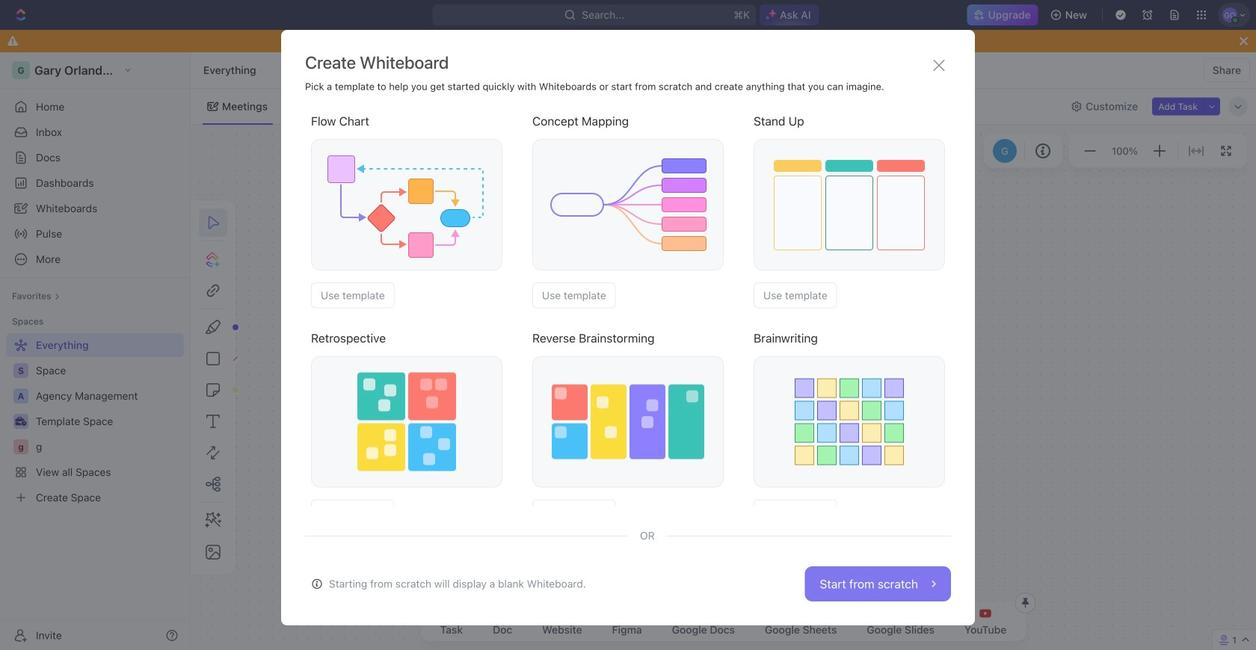 Task type: describe. For each thing, give the bounding box(es) containing it.
tree inside 'sidebar' navigation
[[6, 334, 184, 510]]

sidebar navigation
[[0, 52, 191, 651]]



Task type: vqa. For each thing, say whether or not it's contained in the screenshot.
tree at the bottom left of the page within the Sidebar navigation
yes



Task type: locate. For each thing, give the bounding box(es) containing it.
dialog
[[281, 30, 975, 626]]

tree
[[6, 334, 184, 510]]



